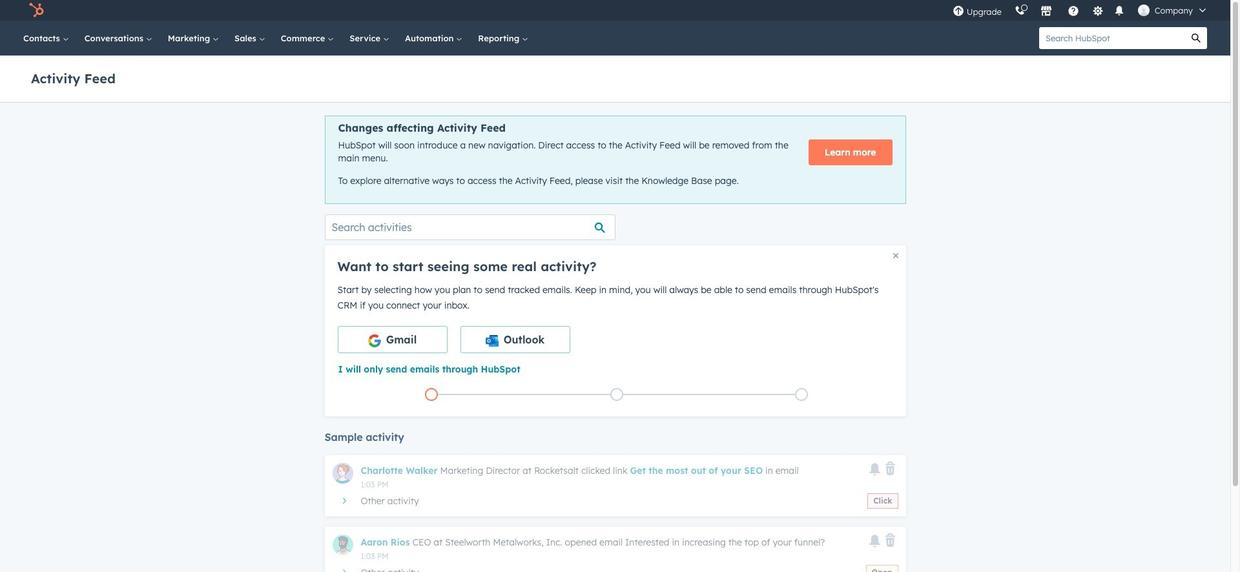 Task type: locate. For each thing, give the bounding box(es) containing it.
None checkbox
[[337, 326, 447, 353]]

None checkbox
[[460, 326, 570, 353]]

menu
[[946, 0, 1215, 21]]

Search HubSpot search field
[[1039, 27, 1185, 49]]

onboarding.steps.sendtrackedemailingmail.title image
[[613, 392, 620, 399]]

jacob simon image
[[1138, 5, 1150, 16]]

list
[[339, 385, 894, 404]]



Task type: vqa. For each thing, say whether or not it's contained in the screenshot.
Search button at the right of page
no



Task type: describe. For each thing, give the bounding box(es) containing it.
Search activities search field
[[325, 214, 615, 240]]

close image
[[893, 253, 898, 258]]

marketplaces image
[[1040, 6, 1052, 17]]

onboarding.steps.finalstep.title image
[[798, 392, 805, 399]]



